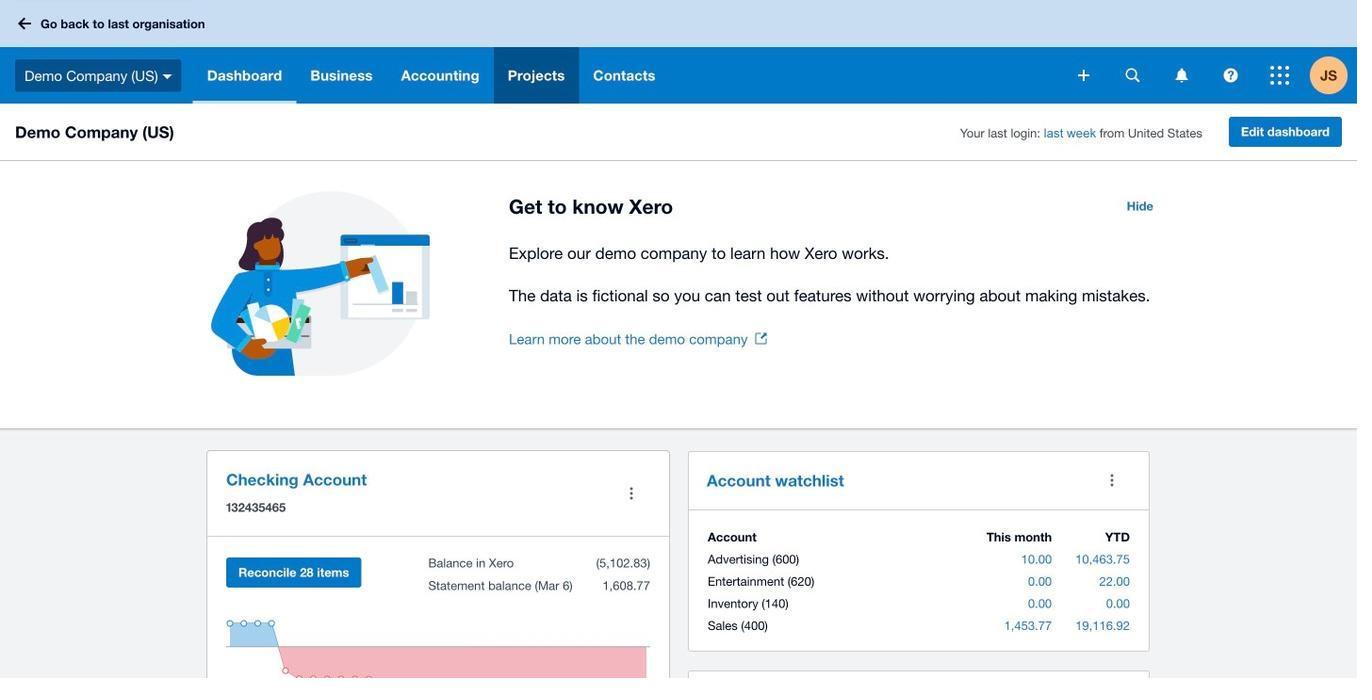 Task type: locate. For each thing, give the bounding box(es) containing it.
1 horizontal spatial svg image
[[163, 74, 172, 79]]

banner
[[0, 0, 1358, 104]]

svg image
[[1271, 66, 1290, 85], [1126, 68, 1141, 83], [1176, 68, 1189, 83], [1225, 68, 1239, 83], [1079, 70, 1090, 81]]

0 vertical spatial svg image
[[18, 17, 31, 30]]

svg image
[[18, 17, 31, 30], [163, 74, 172, 79]]

1 vertical spatial svg image
[[163, 74, 172, 79]]

intro banner body element
[[509, 240, 1166, 309]]



Task type: describe. For each thing, give the bounding box(es) containing it.
manage menu toggle image
[[613, 475, 651, 513]]

0 horizontal spatial svg image
[[18, 17, 31, 30]]



